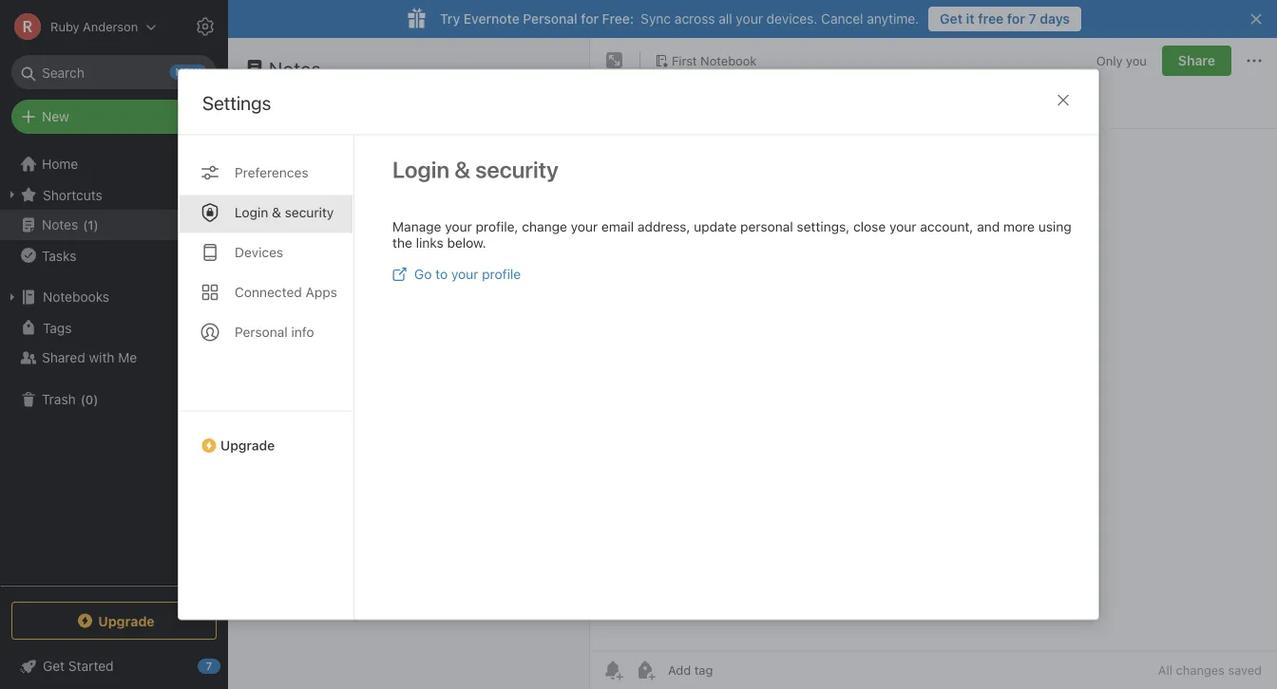 Task type: describe. For each thing, give the bounding box(es) containing it.
using
[[1038, 219, 1072, 235]]

milk eggs sugar cheese
[[253, 167, 401, 182]]

update
[[694, 219, 737, 235]]

more
[[1003, 219, 1035, 235]]

email
[[601, 219, 634, 235]]

& inside tab list
[[272, 205, 281, 221]]

anytime.
[[867, 11, 919, 27]]

to
[[435, 267, 448, 282]]

your right the all
[[736, 11, 763, 27]]

me
[[118, 350, 137, 366]]

first notebook button
[[648, 48, 763, 74]]

try evernote personal for free: sync across all your devices. cancel anytime.
[[440, 11, 919, 27]]

for for 7
[[1007, 11, 1025, 27]]

devices.
[[767, 11, 818, 27]]

first
[[672, 53, 697, 68]]

) for trash
[[93, 393, 98, 407]]

note list element
[[228, 38, 590, 690]]

all
[[719, 11, 732, 27]]

for for free:
[[581, 11, 599, 27]]

all
[[1158, 664, 1173, 678]]

eggs
[[281, 167, 312, 182]]

notebooks
[[43, 289, 109, 305]]

account,
[[920, 219, 973, 235]]

days
[[1040, 11, 1070, 27]]

first notebook
[[672, 53, 757, 68]]

upgrade for 'upgrade' popup button to the bottom
[[98, 614, 155, 629]]

address,
[[638, 219, 690, 235]]

shared with me link
[[0, 343, 227, 373]]

tags
[[43, 320, 72, 336]]

below.
[[447, 235, 486, 251]]

1 inside note list element
[[251, 97, 257, 113]]

share button
[[1162, 46, 1232, 76]]

1 horizontal spatial personal
[[523, 11, 578, 27]]

settings
[[202, 92, 271, 114]]

with
[[89, 350, 115, 366]]

tasks
[[42, 248, 76, 263]]

notes for notes
[[269, 57, 321, 79]]

note
[[260, 97, 288, 113]]

sync
[[641, 11, 671, 27]]

free:
[[602, 11, 634, 27]]

Note Editor text field
[[590, 129, 1277, 651]]

links
[[416, 235, 444, 251]]

evernote
[[464, 11, 520, 27]]

notebook
[[700, 53, 757, 68]]

across
[[675, 11, 715, 27]]

minutes
[[263, 207, 306, 220]]

go to your profile
[[414, 267, 521, 282]]

cheese
[[355, 167, 401, 182]]

home link
[[0, 149, 228, 180]]

shortcuts
[[43, 187, 102, 203]]

shared
[[42, 350, 85, 366]]

1 inside notes ( 1 )
[[88, 218, 94, 232]]

trash ( 0 )
[[42, 392, 98, 408]]

notebooks link
[[0, 282, 227, 313]]

add a reminder image
[[602, 659, 624, 682]]

shortcuts button
[[0, 180, 227, 210]]

you
[[1126, 53, 1147, 68]]

new button
[[11, 100, 217, 134]]

Search text field
[[25, 55, 203, 89]]

your up "below."
[[445, 219, 472, 235]]

saved
[[1228, 664, 1262, 678]]

notes for notes ( 1 )
[[42, 217, 78, 233]]

milk
[[253, 167, 278, 182]]

tree containing home
[[0, 149, 228, 585]]

tags button
[[0, 313, 227, 343]]

close image
[[1052, 89, 1075, 112]]

( for trash
[[81, 393, 85, 407]]

change
[[522, 219, 567, 235]]

manage
[[392, 219, 441, 235]]

ago
[[309, 207, 329, 220]]

free
[[978, 11, 1004, 27]]

and
[[977, 219, 1000, 235]]

your right to
[[451, 267, 478, 282]]

sugar
[[315, 167, 351, 182]]

connected apps
[[235, 285, 337, 300]]



Task type: locate. For each thing, give the bounding box(es) containing it.
0 horizontal spatial &
[[272, 205, 281, 221]]

1 vertical spatial personal
[[235, 325, 288, 340]]

devices
[[235, 245, 283, 260]]

your
[[736, 11, 763, 27], [445, 219, 472, 235], [571, 219, 598, 235], [889, 219, 917, 235], [451, 267, 478, 282]]

( inside trash ( 0 )
[[81, 393, 85, 407]]

personal
[[523, 11, 578, 27], [235, 325, 288, 340]]

connected
[[235, 285, 302, 300]]

0 vertical spatial personal
[[523, 11, 578, 27]]

1 horizontal spatial for
[[1007, 11, 1025, 27]]

go
[[414, 267, 432, 282]]

0 vertical spatial login
[[392, 156, 450, 183]]

1 horizontal spatial notes
[[269, 57, 321, 79]]

0 vertical spatial 1
[[251, 97, 257, 113]]

None search field
[[25, 55, 203, 89]]

only
[[1096, 53, 1123, 68]]

6 minutes ago
[[253, 207, 329, 220]]

1 horizontal spatial 1
[[251, 97, 257, 113]]

login inside tab list
[[235, 205, 268, 221]]

personal down connected
[[235, 325, 288, 340]]

personal info
[[235, 325, 314, 340]]

0 horizontal spatial for
[[581, 11, 599, 27]]

0 vertical spatial notes
[[269, 57, 321, 79]]

2 for from the left
[[1007, 11, 1025, 27]]

( inside notes ( 1 )
[[83, 218, 88, 232]]

try
[[440, 11, 460, 27]]

tree
[[0, 149, 228, 585]]

preferences
[[235, 165, 308, 181]]

go to your profile button
[[392, 267, 521, 282]]

get it free for 7 days
[[940, 11, 1070, 27]]

for left 7
[[1007, 11, 1025, 27]]

1 vertical spatial notes
[[42, 217, 78, 233]]

expand notebooks image
[[5, 290, 20, 305]]

0 horizontal spatial login
[[235, 205, 268, 221]]

1 down shortcuts
[[88, 218, 94, 232]]

tab list
[[179, 136, 354, 620]]

for inside button
[[1007, 11, 1025, 27]]

1 for from the left
[[581, 11, 599, 27]]

cancel
[[821, 11, 863, 27]]

settings,
[[797, 219, 850, 235]]

0 horizontal spatial personal
[[235, 325, 288, 340]]

your left email
[[571, 219, 598, 235]]

1 vertical spatial upgrade
[[98, 614, 155, 629]]

notes ( 1 )
[[42, 217, 98, 233]]

personal
[[740, 219, 793, 235]]

( right trash
[[81, 393, 85, 407]]

profile,
[[476, 219, 518, 235]]

0 horizontal spatial notes
[[42, 217, 78, 233]]

share
[[1178, 53, 1215, 68]]

notes inside note list element
[[269, 57, 321, 79]]

0 vertical spatial security
[[475, 156, 559, 183]]

1 vertical spatial 1
[[88, 218, 94, 232]]

get it free for 7 days button
[[929, 7, 1081, 31]]

& up "below."
[[454, 156, 470, 183]]

changes
[[1176, 664, 1225, 678]]

security
[[475, 156, 559, 183], [285, 205, 334, 221]]

)
[[94, 218, 98, 232], [93, 393, 98, 407]]

0 horizontal spatial 1
[[88, 218, 94, 232]]

login & security
[[392, 156, 559, 183], [235, 205, 334, 221]]

security inside tab list
[[285, 205, 334, 221]]

0 vertical spatial upgrade button
[[179, 411, 353, 461]]

login & security up 'profile,'
[[392, 156, 559, 183]]

6
[[253, 207, 260, 220]]

your right close
[[889, 219, 917, 235]]

1 vertical spatial login
[[235, 205, 268, 221]]

1 vertical spatial )
[[93, 393, 98, 407]]

security up 'profile,'
[[475, 156, 559, 183]]

login down milk at the top left of page
[[235, 205, 268, 221]]

1 vertical spatial login & security
[[235, 205, 334, 221]]

0 vertical spatial (
[[83, 218, 88, 232]]

0 vertical spatial &
[[454, 156, 470, 183]]

1 note
[[251, 97, 288, 113]]

1 horizontal spatial upgrade
[[220, 438, 275, 454]]

1 vertical spatial security
[[285, 205, 334, 221]]

) right trash
[[93, 393, 98, 407]]

close
[[853, 219, 886, 235]]

) down shortcuts button
[[94, 218, 98, 232]]

add tag image
[[634, 659, 657, 682]]

1 horizontal spatial security
[[475, 156, 559, 183]]

security down the eggs
[[285, 205, 334, 221]]

only you
[[1096, 53, 1147, 68]]

( down shortcuts
[[83, 218, 88, 232]]

settings image
[[194, 15, 217, 38]]

upgrade
[[220, 438, 275, 454], [98, 614, 155, 629]]

0 horizontal spatial security
[[285, 205, 334, 221]]

expand note image
[[603, 49, 626, 72]]

0 vertical spatial )
[[94, 218, 98, 232]]

notes
[[269, 57, 321, 79], [42, 217, 78, 233]]

1 vertical spatial upgrade button
[[11, 602, 217, 640]]

tasks button
[[0, 240, 227, 271]]

1 vertical spatial (
[[81, 393, 85, 407]]

1 horizontal spatial login
[[392, 156, 450, 183]]

login up the manage
[[392, 156, 450, 183]]

0 horizontal spatial login & security
[[235, 205, 334, 221]]

new
[[42, 109, 69, 124]]

1 ) from the top
[[94, 218, 98, 232]]

personal right "evernote"
[[523, 11, 578, 27]]

0 vertical spatial upgrade
[[220, 438, 275, 454]]

0 horizontal spatial upgrade
[[98, 614, 155, 629]]

1 vertical spatial &
[[272, 205, 281, 221]]

( for notes
[[83, 218, 88, 232]]

the
[[392, 235, 412, 251]]

upgrade inside tab list
[[220, 438, 275, 454]]

&
[[454, 156, 470, 183], [272, 205, 281, 221]]

notes up tasks
[[42, 217, 78, 233]]

& right 6
[[272, 205, 281, 221]]

apps
[[306, 285, 337, 300]]

1 horizontal spatial &
[[454, 156, 470, 183]]

personal inside tab list
[[235, 325, 288, 340]]

) inside trash ( 0 )
[[93, 393, 98, 407]]

login
[[392, 156, 450, 183], [235, 205, 268, 221]]

tab list containing preferences
[[179, 136, 354, 620]]

) inside notes ( 1 )
[[94, 218, 98, 232]]

upgrade for the topmost 'upgrade' popup button
[[220, 438, 275, 454]]

manage your profile, change your email address, update personal settings, close your account, and more using the links below.
[[392, 219, 1072, 251]]

0 vertical spatial login & security
[[392, 156, 559, 183]]

) for notes
[[94, 218, 98, 232]]

trash
[[42, 392, 76, 408]]

upgrade button
[[179, 411, 353, 461], [11, 602, 217, 640]]

0
[[85, 393, 93, 407]]

info
[[291, 325, 314, 340]]

login & security down the eggs
[[235, 205, 334, 221]]

notes up note
[[269, 57, 321, 79]]

it
[[966, 11, 975, 27]]

2 ) from the top
[[93, 393, 98, 407]]

shared with me
[[42, 350, 137, 366]]

all changes saved
[[1158, 664, 1262, 678]]

profile
[[482, 267, 521, 282]]

(
[[83, 218, 88, 232], [81, 393, 85, 407]]

1 left note
[[251, 97, 257, 113]]

1 horizontal spatial login & security
[[392, 156, 559, 183]]

1
[[251, 97, 257, 113], [88, 218, 94, 232]]

7
[[1029, 11, 1036, 27]]

note window element
[[590, 38, 1277, 690]]

for left free:
[[581, 11, 599, 27]]

get
[[940, 11, 963, 27]]

home
[[42, 156, 78, 172]]



Task type: vqa. For each thing, say whether or not it's contained in the screenshot.
the rightmost Remove icon
no



